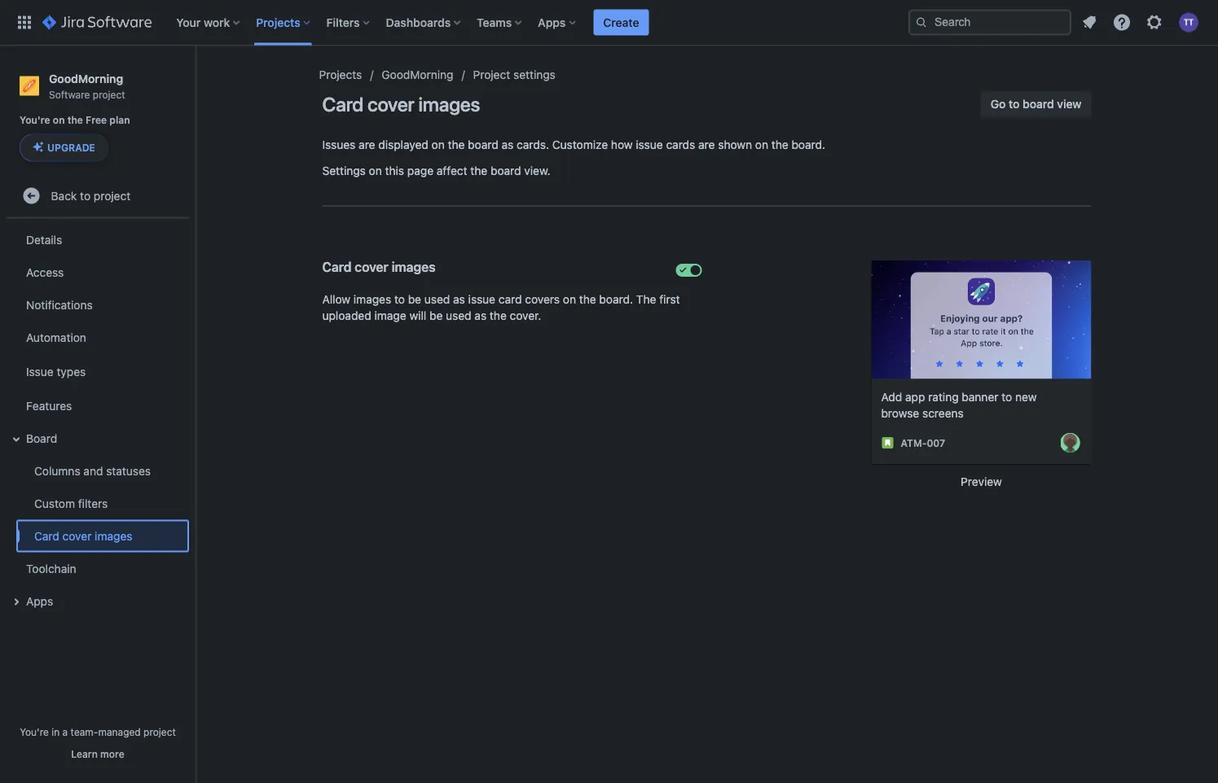 Task type: describe. For each thing, give the bounding box(es) containing it.
cover inside group
[[62, 530, 92, 543]]

group containing details
[[3, 219, 189, 623]]

this
[[385, 164, 404, 178]]

browse
[[881, 406, 919, 420]]

to inside button
[[1009, 97, 1020, 111]]

apps button
[[533, 9, 582, 35]]

you're in a team-managed project
[[20, 727, 176, 738]]

2 horizontal spatial as
[[502, 138, 514, 152]]

page
[[407, 164, 434, 178]]

your work button
[[171, 9, 246, 35]]

settings
[[322, 164, 366, 178]]

custom filters
[[34, 497, 108, 510]]

2 are from the left
[[698, 138, 715, 152]]

007
[[927, 438, 945, 449]]

expand image for board
[[7, 430, 26, 449]]

images down custom filters link
[[95, 530, 132, 543]]

plan
[[109, 115, 130, 126]]

notifications
[[26, 298, 93, 312]]

the right shown
[[771, 138, 788, 152]]

upgrade
[[47, 142, 95, 153]]

1 vertical spatial card
[[322, 260, 352, 275]]

project settings
[[473, 68, 556, 81]]

uploaded
[[322, 309, 371, 323]]

search image
[[915, 16, 928, 29]]

project
[[473, 68, 510, 81]]

to right back at top left
[[80, 189, 91, 202]]

your
[[176, 15, 201, 29]]

on right shown
[[755, 138, 768, 152]]

add app rating banner to new browse screens
[[881, 390, 1037, 420]]

create
[[603, 15, 639, 29]]

add
[[881, 390, 902, 404]]

columns and statuses
[[34, 464, 151, 478]]

first
[[659, 293, 680, 306]]

dashboards button
[[381, 9, 467, 35]]

issues
[[322, 138, 356, 152]]

2 vertical spatial project
[[143, 727, 176, 738]]

0 vertical spatial board.
[[792, 138, 825, 152]]

sidebar navigation image
[[178, 65, 213, 98]]

in
[[52, 727, 60, 738]]

projects link
[[319, 65, 362, 85]]

a
[[62, 727, 68, 738]]

projects for projects "popup button"
[[256, 15, 300, 29]]

managed
[[98, 727, 141, 738]]

to inside add app rating banner to new browse screens
[[1002, 390, 1012, 404]]

the left free
[[67, 115, 83, 126]]

2 vertical spatial board
[[491, 164, 521, 178]]

apps inside dropdown button
[[538, 15, 566, 29]]

preview
[[961, 476, 1002, 489]]

settings on this page affect the board view.
[[322, 164, 551, 178]]

new
[[1015, 390, 1037, 404]]

issue types link
[[7, 354, 189, 390]]

you're on the free plan
[[20, 115, 130, 126]]

details link
[[7, 224, 189, 256]]

story image
[[881, 437, 894, 450]]

create button
[[593, 9, 649, 35]]

back
[[51, 189, 77, 202]]

goodmorning for goodmorning software project
[[49, 72, 123, 85]]

cards.
[[517, 138, 549, 152]]

back to project link
[[7, 180, 189, 212]]

back to project
[[51, 189, 131, 202]]

filters button
[[322, 9, 376, 35]]

primary element
[[10, 0, 908, 45]]

teams
[[477, 15, 512, 29]]

images down goodmorning "link"
[[418, 93, 480, 116]]

apps inside button
[[26, 595, 53, 608]]

issue inside allow images to be used as issue card covers on the board. the first uploaded image will be used as the cover.
[[468, 293, 495, 306]]

atm-007 link
[[901, 436, 945, 450]]

how
[[611, 138, 633, 152]]

automation link
[[7, 321, 189, 354]]

teams button
[[472, 9, 528, 35]]

features link
[[7, 390, 189, 422]]

user image
[[1060, 434, 1080, 453]]

details
[[26, 233, 62, 246]]

filters
[[78, 497, 108, 510]]

on up settings on this page affect the board view.
[[432, 138, 445, 152]]

1 vertical spatial board
[[468, 138, 498, 152]]

board inside button
[[1023, 97, 1054, 111]]

0 vertical spatial be
[[408, 293, 421, 306]]

1 horizontal spatial issue
[[636, 138, 663, 152]]

projects button
[[251, 9, 317, 35]]

upgrade button
[[20, 135, 107, 161]]

covers
[[525, 293, 560, 306]]

issues are displayed on the board as cards. customize how issue cards are shown on the board.
[[322, 138, 825, 152]]

the right covers
[[579, 293, 596, 306]]

notifications image
[[1080, 13, 1099, 32]]

filters
[[326, 15, 360, 29]]

free
[[86, 115, 107, 126]]

more
[[100, 749, 124, 760]]



Task type: locate. For each thing, give the bounding box(es) containing it.
team-
[[71, 727, 98, 738]]

as left cards.
[[502, 138, 514, 152]]

0 vertical spatial card
[[322, 93, 363, 116]]

cover up image
[[355, 260, 388, 275]]

card cover images down the filters
[[34, 530, 132, 543]]

images
[[418, 93, 480, 116], [392, 260, 436, 275], [354, 293, 391, 306], [95, 530, 132, 543]]

0 vertical spatial board
[[1023, 97, 1054, 111]]

0 vertical spatial used
[[424, 293, 450, 306]]

card cover images link
[[16, 520, 189, 553]]

0 vertical spatial projects
[[256, 15, 300, 29]]

view.
[[524, 164, 551, 178]]

toolchain link
[[7, 553, 189, 585]]

card cover images
[[322, 93, 480, 116], [322, 260, 436, 275], [34, 530, 132, 543]]

settings
[[513, 68, 556, 81]]

1 horizontal spatial projects
[[319, 68, 362, 81]]

1 vertical spatial you're
[[20, 727, 49, 738]]

1 expand image from the top
[[7, 430, 26, 449]]

columns and statuses link
[[16, 455, 189, 488]]

cards
[[666, 138, 695, 152]]

1 vertical spatial issue
[[468, 293, 495, 306]]

1 horizontal spatial goodmorning
[[382, 68, 453, 81]]

Search field
[[908, 9, 1071, 35]]

projects for projects link
[[319, 68, 362, 81]]

will
[[409, 309, 426, 323]]

shown
[[718, 138, 752, 152]]

images inside allow images to be used as issue card covers on the board. the first uploaded image will be used as the cover.
[[354, 293, 391, 306]]

on up upgrade button at the top of page
[[53, 115, 65, 126]]

expand image down toolchain on the left bottom of page
[[7, 593, 26, 612]]

on inside allow images to be used as issue card covers on the board. the first uploaded image will be used as the cover.
[[563, 293, 576, 306]]

expand image down features
[[7, 430, 26, 449]]

the down card
[[490, 309, 507, 323]]

you're
[[20, 115, 50, 126], [20, 727, 49, 738]]

images up will
[[392, 260, 436, 275]]

appswitcher icon image
[[15, 13, 34, 32]]

1 horizontal spatial as
[[475, 309, 487, 323]]

allow
[[322, 293, 350, 306]]

0 horizontal spatial board.
[[599, 293, 633, 306]]

toolchain
[[26, 562, 76, 576]]

issue left card
[[468, 293, 495, 306]]

expand image for apps
[[7, 593, 26, 612]]

issue
[[26, 365, 54, 378]]

0 vertical spatial expand image
[[7, 430, 26, 449]]

help image
[[1112, 13, 1132, 32]]

be
[[408, 293, 421, 306], [429, 309, 443, 323]]

goodmorning
[[382, 68, 453, 81], [49, 72, 123, 85]]

issue right how
[[636, 138, 663, 152]]

on right covers
[[563, 293, 576, 306]]

projects right work
[[256, 15, 300, 29]]

card up toolchain on the left bottom of page
[[34, 530, 59, 543]]

board. right shown
[[792, 138, 825, 152]]

to
[[1009, 97, 1020, 111], [80, 189, 91, 202], [394, 293, 405, 306], [1002, 390, 1012, 404]]

view
[[1057, 97, 1082, 111]]

dashboards
[[386, 15, 451, 29]]

are right issues
[[359, 138, 375, 152]]

0 vertical spatial as
[[502, 138, 514, 152]]

cover
[[367, 93, 414, 116], [355, 260, 388, 275], [62, 530, 92, 543]]

0 vertical spatial apps
[[538, 15, 566, 29]]

board left "view."
[[491, 164, 521, 178]]

1 vertical spatial cover
[[355, 260, 388, 275]]

be right will
[[429, 309, 443, 323]]

2 vertical spatial card
[[34, 530, 59, 543]]

customize
[[552, 138, 608, 152]]

0 horizontal spatial are
[[359, 138, 375, 152]]

0 horizontal spatial as
[[453, 293, 465, 306]]

used right will
[[446, 309, 471, 323]]

you're for you're in a team-managed project
[[20, 727, 49, 738]]

0 horizontal spatial projects
[[256, 15, 300, 29]]

card cover images inside group
[[34, 530, 132, 543]]

card up allow
[[322, 260, 352, 275]]

your work
[[176, 15, 230, 29]]

group
[[3, 219, 189, 623]]

project settings link
[[473, 65, 556, 85]]

banner containing your work
[[0, 0, 1218, 46]]

the
[[67, 115, 83, 126], [448, 138, 465, 152], [771, 138, 788, 152], [470, 164, 487, 178], [579, 293, 596, 306], [490, 309, 507, 323]]

banner
[[962, 390, 999, 404]]

to inside allow images to be used as issue card covers on the board. the first uploaded image will be used as the cover.
[[394, 293, 405, 306]]

allow images to be used as issue card covers on the board. the first uploaded image will be used as the cover.
[[322, 293, 680, 323]]

expand image inside apps button
[[7, 593, 26, 612]]

goodmorning for goodmorning
[[382, 68, 453, 81]]

0 vertical spatial cover
[[367, 93, 414, 116]]

atm-007
[[901, 438, 945, 449]]

1 vertical spatial project
[[94, 189, 131, 202]]

1 vertical spatial used
[[446, 309, 471, 323]]

access
[[26, 266, 64, 279]]

card cover images up image
[[322, 260, 436, 275]]

jira software image
[[42, 13, 152, 32], [42, 13, 152, 32]]

0 horizontal spatial apps
[[26, 595, 53, 608]]

as left card
[[453, 293, 465, 306]]

1 vertical spatial expand image
[[7, 593, 26, 612]]

expand image
[[7, 430, 26, 449], [7, 593, 26, 612]]

goodmorning software project
[[49, 72, 125, 100]]

expand image inside the board button
[[7, 430, 26, 449]]

board. inside allow images to be used as issue card covers on the board. the first uploaded image will be used as the cover.
[[599, 293, 633, 306]]

project up plan
[[93, 89, 125, 100]]

board left cards.
[[468, 138, 498, 152]]

project
[[93, 89, 125, 100], [94, 189, 131, 202], [143, 727, 176, 738]]

apps button
[[7, 585, 189, 618]]

projects
[[256, 15, 300, 29], [319, 68, 362, 81]]

apps down toolchain on the left bottom of page
[[26, 595, 53, 608]]

2 vertical spatial card cover images
[[34, 530, 132, 543]]

you're left in at the bottom left of the page
[[20, 727, 49, 738]]

1 vertical spatial as
[[453, 293, 465, 306]]

board. left the
[[599, 293, 633, 306]]

images up image
[[354, 293, 391, 306]]

be up will
[[408, 293, 421, 306]]

notifications link
[[7, 289, 189, 321]]

card cover images down goodmorning "link"
[[322, 93, 480, 116]]

the
[[636, 293, 656, 306]]

work
[[204, 15, 230, 29]]

1 you're from the top
[[20, 115, 50, 126]]

card cover image
[[871, 261, 1091, 379]]

you're for you're on the free plan
[[20, 115, 50, 126]]

issue types
[[26, 365, 86, 378]]

as
[[502, 138, 514, 152], [453, 293, 465, 306], [475, 309, 487, 323]]

settings image
[[1145, 13, 1164, 32]]

displayed
[[378, 138, 428, 152]]

1 vertical spatial board.
[[599, 293, 633, 306]]

project up details link
[[94, 189, 131, 202]]

app
[[905, 390, 925, 404]]

learn more
[[71, 749, 124, 760]]

and
[[83, 464, 103, 478]]

0 vertical spatial card cover images
[[322, 93, 480, 116]]

2 vertical spatial cover
[[62, 530, 92, 543]]

goodmorning down the dashboards
[[382, 68, 453, 81]]

projects down filters at top
[[319, 68, 362, 81]]

goodmorning inside goodmorning software project
[[49, 72, 123, 85]]

affect
[[437, 164, 467, 178]]

features
[[26, 399, 72, 413]]

the up "affect"
[[448, 138, 465, 152]]

1 vertical spatial card cover images
[[322, 260, 436, 275]]

are
[[359, 138, 375, 152], [698, 138, 715, 152]]

issue
[[636, 138, 663, 152], [468, 293, 495, 306]]

1 vertical spatial apps
[[26, 595, 53, 608]]

card inside card cover images link
[[34, 530, 59, 543]]

2 expand image from the top
[[7, 593, 26, 612]]

learn
[[71, 749, 98, 760]]

2 vertical spatial as
[[475, 309, 487, 323]]

custom
[[34, 497, 75, 510]]

to right go
[[1009, 97, 1020, 111]]

you're up upgrade button at the top of page
[[20, 115, 50, 126]]

rating
[[928, 390, 959, 404]]

types
[[57, 365, 86, 378]]

to up image
[[394, 293, 405, 306]]

project for goodmorning software project
[[93, 89, 125, 100]]

0 horizontal spatial be
[[408, 293, 421, 306]]

cover down custom filters
[[62, 530, 92, 543]]

used up will
[[424, 293, 450, 306]]

go to board view
[[991, 97, 1082, 111]]

1 are from the left
[[359, 138, 375, 152]]

1 vertical spatial be
[[429, 309, 443, 323]]

custom filters link
[[16, 488, 189, 520]]

goodmorning link
[[382, 65, 453, 85]]

0 horizontal spatial issue
[[468, 293, 495, 306]]

1 horizontal spatial are
[[698, 138, 715, 152]]

1 vertical spatial projects
[[319, 68, 362, 81]]

automation
[[26, 331, 86, 344]]

1 horizontal spatial apps
[[538, 15, 566, 29]]

to left new
[[1002, 390, 1012, 404]]

goodmorning up software
[[49, 72, 123, 85]]

project for back to project
[[94, 189, 131, 202]]

projects inside "popup button"
[[256, 15, 300, 29]]

0 horizontal spatial goodmorning
[[49, 72, 123, 85]]

are right cards
[[698, 138, 715, 152]]

card down projects link
[[322, 93, 363, 116]]

image
[[374, 309, 406, 323]]

board
[[26, 432, 57, 445]]

project right 'managed' on the bottom left of page
[[143, 727, 176, 738]]

the right "affect"
[[470, 164, 487, 178]]

cover down goodmorning "link"
[[367, 93, 414, 116]]

as left "cover."
[[475, 309, 487, 323]]

screens
[[922, 406, 964, 420]]

1 horizontal spatial be
[[429, 309, 443, 323]]

banner
[[0, 0, 1218, 46]]

0 vertical spatial project
[[93, 89, 125, 100]]

card
[[499, 293, 522, 306]]

on left this
[[369, 164, 382, 178]]

learn more button
[[71, 748, 124, 761]]

used
[[424, 293, 450, 306], [446, 309, 471, 323]]

go to board view button
[[981, 91, 1091, 117]]

cover.
[[510, 309, 541, 323]]

access link
[[7, 256, 189, 289]]

project inside goodmorning software project
[[93, 89, 125, 100]]

board button
[[7, 422, 189, 455]]

on
[[53, 115, 65, 126], [432, 138, 445, 152], [755, 138, 768, 152], [369, 164, 382, 178], [563, 293, 576, 306]]

your profile and settings image
[[1179, 13, 1199, 32]]

apps right teams dropdown button
[[538, 15, 566, 29]]

atm-
[[901, 438, 927, 449]]

software
[[49, 89, 90, 100]]

0 vertical spatial you're
[[20, 115, 50, 126]]

0 vertical spatial issue
[[636, 138, 663, 152]]

board left view
[[1023, 97, 1054, 111]]

2 you're from the top
[[20, 727, 49, 738]]

go
[[991, 97, 1006, 111]]

1 horizontal spatial board.
[[792, 138, 825, 152]]



Task type: vqa. For each thing, say whether or not it's contained in the screenshot.
M
no



